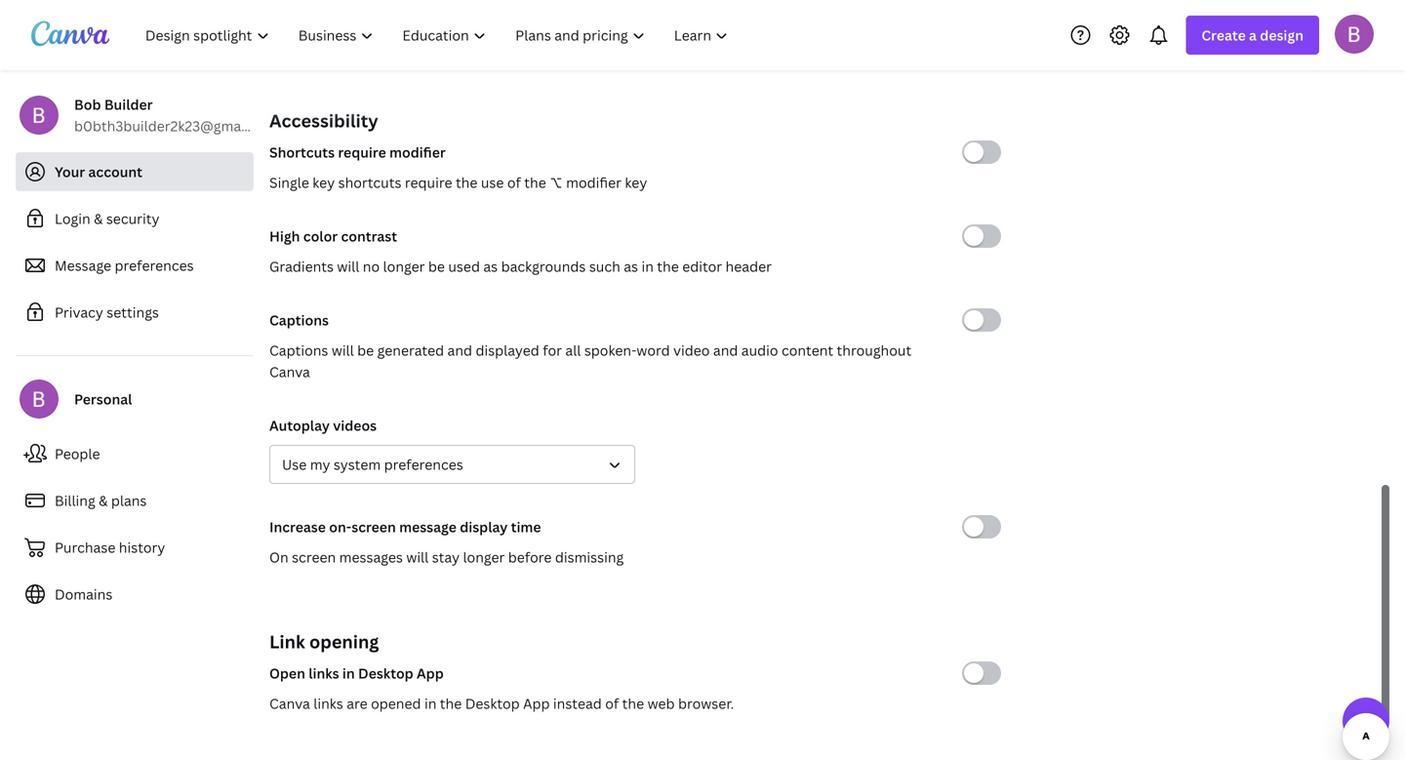 Task type: vqa. For each thing, say whether or not it's contained in the screenshot.
third "Facebook" from the top
no



Task type: describe. For each thing, give the bounding box(es) containing it.
privacy
[[55, 303, 103, 322]]

billing & plans
[[55, 491, 147, 510]]

1 horizontal spatial longer
[[463, 548, 505, 566]]

billing & plans link
[[16, 481, 254, 520]]

will for no
[[337, 257, 359, 276]]

plans
[[111, 491, 147, 510]]

your account
[[55, 162, 142, 181]]

the left ⌥
[[524, 173, 546, 192]]

1 key from the left
[[313, 173, 335, 192]]

such
[[589, 257, 620, 276]]

purchase
[[55, 538, 116, 557]]

your account link
[[16, 152, 254, 191]]

domains link
[[16, 575, 254, 614]]

privacy settings link
[[16, 293, 254, 332]]

web
[[647, 694, 675, 713]]

1 vertical spatial require
[[405, 173, 452, 192]]

stay
[[432, 548, 460, 566]]

1 horizontal spatial in
[[424, 694, 437, 713]]

use
[[282, 455, 307, 474]]

browser.
[[678, 694, 734, 713]]

link opening
[[269, 630, 379, 654]]

before
[[508, 548, 552, 566]]

privacy settings
[[55, 303, 159, 322]]

high color contrast
[[269, 227, 397, 245]]

b0bth3builder2k23@gmail.com
[[74, 117, 281, 135]]

purchase history
[[55, 538, 165, 557]]

autoplay videos
[[269, 416, 377, 435]]

for
[[543, 341, 562, 360]]

security
[[106, 209, 159, 228]]

header
[[726, 257, 772, 276]]

links for in
[[309, 664, 339, 683]]

single key shortcuts require the use of the ⌥ modifier key
[[269, 173, 647, 192]]

2 vertical spatial will
[[406, 548, 429, 566]]

0 vertical spatial screen
[[351, 518, 396, 536]]

1 horizontal spatial modifier
[[566, 173, 622, 192]]

people link
[[16, 434, 254, 473]]

purchase history link
[[16, 528, 254, 567]]

increase on-screen message display time
[[269, 518, 541, 536]]

personal
[[74, 390, 132, 408]]

word
[[637, 341, 670, 360]]

opening
[[309, 630, 379, 654]]

all
[[565, 341, 581, 360]]

preferences inside button
[[384, 455, 463, 474]]

time
[[511, 518, 541, 536]]

create
[[1202, 26, 1246, 44]]

create a design
[[1202, 26, 1304, 44]]

1 horizontal spatial app
[[523, 694, 550, 713]]

spoken-
[[584, 341, 637, 360]]

1 vertical spatial in
[[342, 664, 355, 683]]

instead
[[553, 694, 602, 713]]

& for billing
[[99, 491, 108, 510]]

on-
[[329, 518, 352, 536]]

shortcuts require modifier
[[269, 143, 446, 161]]

high
[[269, 227, 300, 245]]

message preferences
[[55, 256, 194, 275]]

videos
[[333, 416, 377, 435]]

will for be
[[332, 341, 354, 360]]

canva links are opened in the desktop app instead of the web browser.
[[269, 694, 734, 713]]

shortcuts
[[338, 173, 401, 192]]

open
[[269, 664, 305, 683]]

video
[[673, 341, 710, 360]]

message preferences link
[[16, 246, 254, 285]]

editor
[[682, 257, 722, 276]]

a
[[1249, 26, 1257, 44]]

my
[[310, 455, 330, 474]]

people
[[55, 444, 100, 463]]

top level navigation element
[[133, 16, 745, 55]]

display
[[460, 518, 508, 536]]

are
[[347, 694, 368, 713]]

the left the editor on the top of page
[[657, 257, 679, 276]]

0 horizontal spatial longer
[[383, 257, 425, 276]]

system
[[334, 455, 381, 474]]

2 as from the left
[[624, 257, 638, 276]]

& for login
[[94, 209, 103, 228]]

the right opened
[[440, 694, 462, 713]]

Use my system preferences button
[[269, 445, 635, 484]]

0 horizontal spatial app
[[417, 664, 444, 683]]

contrast
[[341, 227, 397, 245]]

2 and from the left
[[713, 341, 738, 360]]

generated
[[377, 341, 444, 360]]

opened
[[371, 694, 421, 713]]

autoplay
[[269, 416, 330, 435]]

displayed
[[476, 341, 539, 360]]

history
[[119, 538, 165, 557]]



Task type: locate. For each thing, give the bounding box(es) containing it.
of
[[507, 173, 521, 192], [605, 694, 619, 713]]

0 vertical spatial captions
[[269, 311, 329, 329]]

1 vertical spatial desktop
[[465, 694, 520, 713]]

1 captions from the top
[[269, 311, 329, 329]]

0 horizontal spatial desktop
[[358, 664, 413, 683]]

messages
[[339, 548, 403, 566]]

captions
[[269, 311, 329, 329], [269, 341, 328, 360]]

billing
[[55, 491, 95, 510]]

and
[[447, 341, 472, 360], [713, 341, 738, 360]]

links down link opening
[[309, 664, 339, 683]]

settings
[[107, 303, 159, 322]]

1 vertical spatial screen
[[292, 548, 336, 566]]

0 vertical spatial &
[[94, 209, 103, 228]]

0 vertical spatial app
[[417, 664, 444, 683]]

1 vertical spatial modifier
[[566, 173, 622, 192]]

1 vertical spatial links
[[313, 694, 343, 713]]

0 vertical spatial in
[[642, 257, 654, 276]]

bob
[[74, 95, 101, 114]]

0 vertical spatial be
[[428, 257, 445, 276]]

captions for captions
[[269, 311, 329, 329]]

canva down open
[[269, 694, 310, 713]]

will inside captions will be generated and displayed for all spoken-word video and audio content throughout canva
[[332, 341, 354, 360]]

captions up autoplay
[[269, 341, 328, 360]]

gradients
[[269, 257, 334, 276]]

2 horizontal spatial in
[[642, 257, 654, 276]]

message
[[399, 518, 457, 536]]

design
[[1260, 26, 1304, 44]]

and right video
[[713, 341, 738, 360]]

message
[[55, 256, 111, 275]]

will
[[337, 257, 359, 276], [332, 341, 354, 360], [406, 548, 429, 566]]

0 horizontal spatial modifier
[[389, 143, 446, 161]]

require up shortcuts
[[338, 143, 386, 161]]

1 horizontal spatial and
[[713, 341, 738, 360]]

backgrounds
[[501, 257, 586, 276]]

open links in desktop app
[[269, 664, 444, 683]]

link
[[269, 630, 305, 654]]

as right used
[[483, 257, 498, 276]]

gradients will no longer be used as backgrounds such as in the editor header
[[269, 257, 772, 276]]

color
[[303, 227, 338, 245]]

use
[[481, 173, 504, 192]]

0 vertical spatial links
[[309, 664, 339, 683]]

on screen messages will stay longer before dismissing
[[269, 548, 624, 566]]

as right such
[[624, 257, 638, 276]]

1 vertical spatial app
[[523, 694, 550, 713]]

links left the are
[[313, 694, 343, 713]]

0 vertical spatial modifier
[[389, 143, 446, 161]]

0 horizontal spatial preferences
[[115, 256, 194, 275]]

0 vertical spatial require
[[338, 143, 386, 161]]

be inside captions will be generated and displayed for all spoken-word video and audio content throughout canva
[[357, 341, 374, 360]]

longer right the no
[[383, 257, 425, 276]]

captions for captions will be generated and displayed for all spoken-word video and audio content throughout canva
[[269, 341, 328, 360]]

longer
[[383, 257, 425, 276], [463, 548, 505, 566]]

1 and from the left
[[447, 341, 472, 360]]

0 vertical spatial of
[[507, 173, 521, 192]]

2 key from the left
[[625, 173, 647, 192]]

modifier right ⌥
[[566, 173, 622, 192]]

1 vertical spatial of
[[605, 694, 619, 713]]

1 horizontal spatial require
[[405, 173, 452, 192]]

0 horizontal spatial of
[[507, 173, 521, 192]]

the
[[456, 173, 478, 192], [524, 173, 546, 192], [657, 257, 679, 276], [440, 694, 462, 713], [622, 694, 644, 713]]

&
[[94, 209, 103, 228], [99, 491, 108, 510]]

key right ⌥
[[625, 173, 647, 192]]

domains
[[55, 585, 113, 604]]

0 horizontal spatial and
[[447, 341, 472, 360]]

1 vertical spatial captions
[[269, 341, 328, 360]]

canva inside captions will be generated and displayed for all spoken-word video and audio content throughout canva
[[269, 362, 310, 381]]

1 horizontal spatial desktop
[[465, 694, 520, 713]]

1 vertical spatial &
[[99, 491, 108, 510]]

1 horizontal spatial preferences
[[384, 455, 463, 474]]

0 horizontal spatial as
[[483, 257, 498, 276]]

1 horizontal spatial as
[[624, 257, 638, 276]]

2 canva from the top
[[269, 694, 310, 713]]

screen down increase
[[292, 548, 336, 566]]

as
[[483, 257, 498, 276], [624, 257, 638, 276]]

canva up autoplay
[[269, 362, 310, 381]]

0 vertical spatial canva
[[269, 362, 310, 381]]

will left stay
[[406, 548, 429, 566]]

0 horizontal spatial require
[[338, 143, 386, 161]]

in right opened
[[424, 694, 437, 713]]

will left generated
[[332, 341, 354, 360]]

create a design button
[[1186, 16, 1319, 55]]

preferences
[[115, 256, 194, 275], [384, 455, 463, 474]]

canva
[[269, 362, 310, 381], [269, 694, 310, 713]]

preferences up message
[[384, 455, 463, 474]]

1 vertical spatial longer
[[463, 548, 505, 566]]

longer down display
[[463, 548, 505, 566]]

throughout
[[837, 341, 912, 360]]

be left used
[[428, 257, 445, 276]]

0 horizontal spatial key
[[313, 173, 335, 192]]

shortcuts
[[269, 143, 335, 161]]

1 vertical spatial preferences
[[384, 455, 463, 474]]

app left instead on the bottom left of page
[[523, 694, 550, 713]]

bob builder image
[[1335, 14, 1374, 53]]

the left the use
[[456, 173, 478, 192]]

app
[[417, 664, 444, 683], [523, 694, 550, 713]]

0 horizontal spatial screen
[[292, 548, 336, 566]]

& left plans
[[99, 491, 108, 510]]

links
[[309, 664, 339, 683], [313, 694, 343, 713]]

0 vertical spatial preferences
[[115, 256, 194, 275]]

of right the use
[[507, 173, 521, 192]]

on
[[269, 548, 288, 566]]

1 horizontal spatial screen
[[351, 518, 396, 536]]

your
[[55, 162, 85, 181]]

captions inside captions will be generated and displayed for all spoken-word video and audio content throughout canva
[[269, 341, 328, 360]]

& inside 'link'
[[99, 491, 108, 510]]

audio
[[741, 341, 778, 360]]

and left displayed
[[447, 341, 472, 360]]

of right instead on the bottom left of page
[[605, 694, 619, 713]]

captions down the gradients
[[269, 311, 329, 329]]

used
[[448, 257, 480, 276]]

account
[[88, 162, 142, 181]]

0 horizontal spatial be
[[357, 341, 374, 360]]

dismissing
[[555, 548, 624, 566]]

will left the no
[[337, 257, 359, 276]]

login & security link
[[16, 199, 254, 238]]

1 vertical spatial canva
[[269, 694, 310, 713]]

key
[[313, 173, 335, 192], [625, 173, 647, 192]]

desktop up opened
[[358, 664, 413, 683]]

in up the are
[[342, 664, 355, 683]]

2 captions from the top
[[269, 341, 328, 360]]

1 vertical spatial be
[[357, 341, 374, 360]]

require right shortcuts
[[405, 173, 452, 192]]

in right such
[[642, 257, 654, 276]]

key right single at the left top of the page
[[313, 173, 335, 192]]

& right the login
[[94, 209, 103, 228]]

bob builder b0bth3builder2k23@gmail.com
[[74, 95, 281, 135]]

1 canva from the top
[[269, 362, 310, 381]]

login & security
[[55, 209, 159, 228]]

1 horizontal spatial of
[[605, 694, 619, 713]]

modifier up single key shortcuts require the use of the ⌥ modifier key
[[389, 143, 446, 161]]

screen up 'messages' at left bottom
[[351, 518, 396, 536]]

single
[[269, 173, 309, 192]]

0 vertical spatial will
[[337, 257, 359, 276]]

login
[[55, 209, 90, 228]]

the left web
[[622, 694, 644, 713]]

1 as from the left
[[483, 257, 498, 276]]

⌥
[[550, 173, 563, 192]]

links for are
[[313, 694, 343, 713]]

1 horizontal spatial be
[[428, 257, 445, 276]]

increase
[[269, 518, 326, 536]]

use my system preferences
[[282, 455, 463, 474]]

2 vertical spatial in
[[424, 694, 437, 713]]

0 horizontal spatial in
[[342, 664, 355, 683]]

in
[[642, 257, 654, 276], [342, 664, 355, 683], [424, 694, 437, 713]]

0 vertical spatial desktop
[[358, 664, 413, 683]]

0 vertical spatial longer
[[383, 257, 425, 276]]

accessibility
[[269, 109, 378, 133]]

be left generated
[[357, 341, 374, 360]]

modifier
[[389, 143, 446, 161], [566, 173, 622, 192]]

1 vertical spatial will
[[332, 341, 354, 360]]

desktop left instead on the bottom left of page
[[465, 694, 520, 713]]

be
[[428, 257, 445, 276], [357, 341, 374, 360]]

no
[[363, 257, 380, 276]]

desktop
[[358, 664, 413, 683], [465, 694, 520, 713]]

preferences down "login & security" link
[[115, 256, 194, 275]]

captions will be generated and displayed for all spoken-word video and audio content throughout canva
[[269, 341, 912, 381]]

1 horizontal spatial key
[[625, 173, 647, 192]]

content
[[782, 341, 833, 360]]

app up opened
[[417, 664, 444, 683]]

builder
[[104, 95, 153, 114]]



